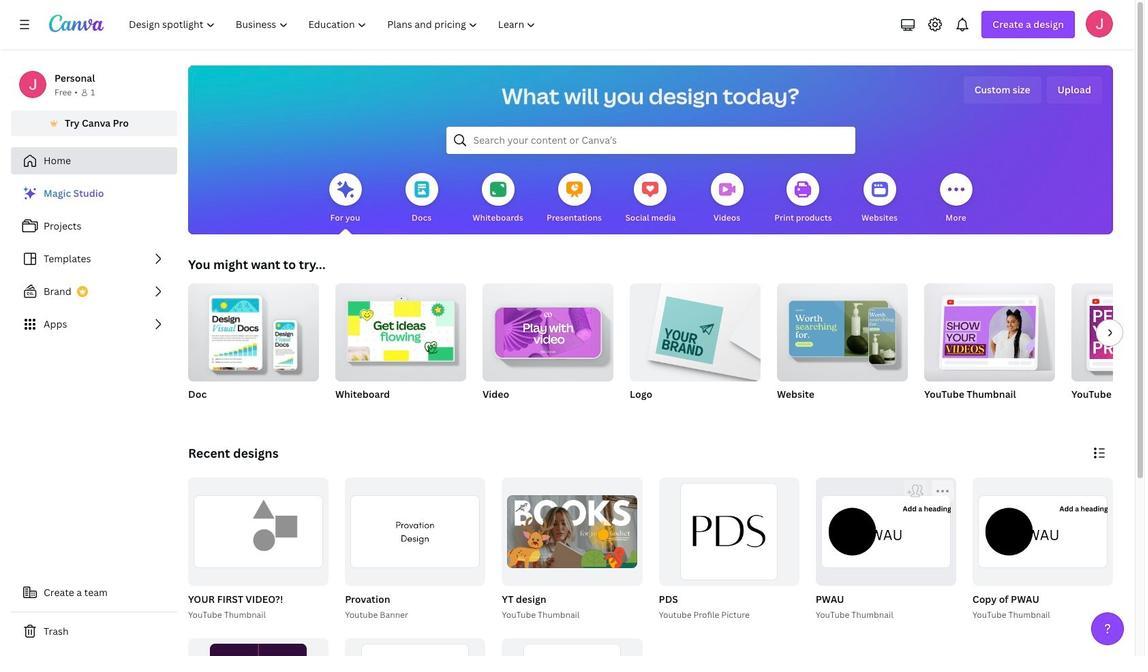 Task type: vqa. For each thing, say whether or not it's contained in the screenshot.
People
no



Task type: describe. For each thing, give the bounding box(es) containing it.
Search search field
[[474, 128, 828, 153]]



Task type: locate. For each thing, give the bounding box(es) containing it.
None search field
[[446, 127, 855, 154]]

james peterson image
[[1086, 10, 1113, 38]]

top level navigation element
[[120, 11, 548, 38]]

list
[[11, 180, 177, 338]]

group
[[188, 278, 319, 419], [188, 278, 319, 382], [335, 278, 466, 419], [335, 278, 466, 382], [483, 278, 614, 419], [483, 278, 614, 382], [925, 278, 1056, 419], [925, 278, 1056, 382], [630, 284, 761, 419], [630, 284, 761, 382], [777, 284, 908, 419], [1072, 284, 1146, 419], [1072, 284, 1146, 382], [185, 478, 329, 622], [188, 478, 329, 586], [342, 478, 486, 622], [345, 478, 486, 586], [499, 478, 643, 622], [502, 478, 643, 586], [656, 478, 800, 622], [813, 478, 957, 622], [816, 478, 957, 586], [970, 478, 1113, 622], [973, 478, 1113, 586], [188, 639, 329, 657], [345, 639, 486, 657], [502, 639, 643, 657]]



